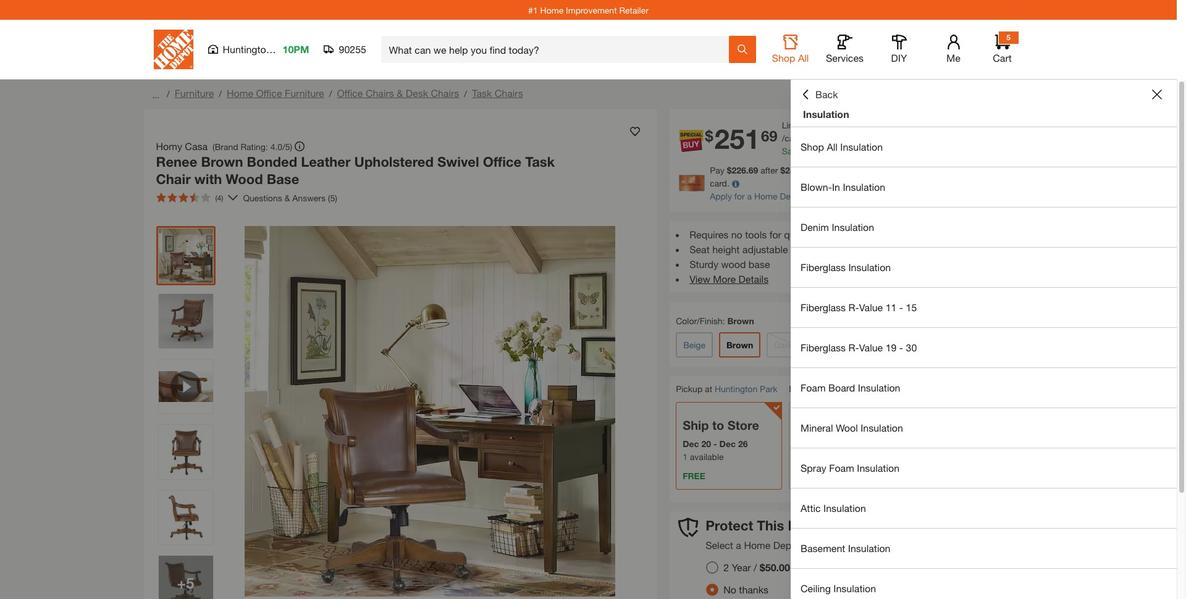 Task type: describe. For each thing, give the bounding box(es) containing it.
task inside the renee brown bonded leather upholstered swivel office task chair with wood base
[[525, 154, 555, 170]]

pay $ 226.69 after $ 25 off
[[710, 165, 814, 175]]

$ right after on the top of the page
[[781, 165, 785, 175]]

this
[[757, 518, 784, 534]]

friday,
[[796, 439, 824, 449]]

25 inside limit 20 per order /carton $ 411 . 94 save $ 160 . 25 ( 39 %)
[[825, 146, 835, 156]]

huntington park
[[223, 43, 295, 55]]

20 inside the ship to store dec 20 - dec 26 1 available
[[702, 439, 711, 449]]

all for shop all insulation
[[827, 141, 838, 153]]

fiberglass for fiberglass r-value 19 - 30
[[801, 342, 846, 353]]

in
[[832, 181, 840, 193]]

upon
[[933, 165, 953, 175]]

info image
[[732, 181, 739, 188]]

home inside ... / furniture / home office furniture / office chairs & desk chairs / task chairs
[[227, 87, 253, 99]]

basement insulation link
[[791, 529, 1177, 568]]

renee
[[156, 154, 197, 170]]

cart
[[993, 52, 1012, 64]]

0 vertical spatial depot
[[780, 191, 804, 201]]

brown button
[[719, 332, 761, 358]]

- for 30
[[900, 342, 903, 353]]

your total qualifying purchase upon opening a new card.
[[710, 165, 1012, 188]]

94
[[834, 133, 843, 143]]

shop for shop all insulation
[[801, 141, 824, 153]]

69
[[761, 127, 778, 145]]

(
[[837, 146, 840, 156]]

basement
[[801, 543, 845, 554]]

fiberglass r-value 11 - 15
[[801, 302, 917, 313]]

5
[[1007, 33, 1011, 42]]

fiberglass for fiberglass insulation
[[801, 261, 846, 273]]

0 horizontal spatial office
[[256, 87, 282, 99]]

$ inside $ 251 69
[[705, 127, 713, 145]]

task chairs link
[[472, 87, 523, 99]]

1 vertical spatial brown
[[728, 316, 754, 326]]

brown homy casa task chairs renee 64.0 image
[[158, 229, 213, 283]]

board
[[829, 382, 855, 394]]

requires
[[690, 229, 729, 240]]

$ right pay
[[727, 165, 732, 175]]

brown inside button
[[727, 340, 753, 350]]

answers
[[292, 192, 326, 203]]

homy casa link
[[156, 139, 213, 154]]

& inside ... / furniture / home office furniture / office chairs & desk chairs / task chairs
[[397, 87, 403, 99]]

fiberglass for fiberglass r-value 11 - 15
[[801, 302, 846, 313]]

foam inside 'link'
[[801, 382, 826, 394]]

What can we help you find today? search field
[[389, 36, 728, 62]]

home right #1
[[540, 5, 564, 15]]

... / furniture / home office furniture / office chairs & desk chairs / task chairs
[[150, 87, 523, 100]]

back
[[816, 88, 838, 100]]

purchase
[[895, 165, 931, 175]]

26
[[738, 439, 748, 449]]

shop for shop all
[[772, 52, 796, 64]]

base
[[749, 258, 770, 270]]

office inside the renee brown bonded leather upholstered swivel office task chair with wood base
[[483, 154, 522, 170]]

2 chairs from the left
[[431, 87, 459, 99]]

chair
[[156, 171, 191, 187]]

questions
[[243, 192, 282, 203]]

(brand
[[213, 141, 238, 152]]

1 dec from the left
[[683, 439, 699, 449]]

6316524675112 image
[[158, 360, 213, 414]]

per
[[815, 120, 828, 130]]

card.
[[710, 178, 730, 188]]

opening
[[955, 165, 987, 175]]

diy
[[891, 52, 907, 64]]

/ right furniture link
[[219, 88, 222, 99]]

feedback link image
[[1170, 209, 1186, 276]]

- for 15
[[900, 302, 903, 313]]

insulation inside 'link'
[[858, 382, 901, 394]]

90255 button
[[324, 43, 367, 56]]

(4)
[[215, 193, 223, 203]]

0 horizontal spatial park
[[274, 43, 295, 55]]

apply for a home depot consumer card
[[710, 191, 867, 201]]

view
[[690, 273, 711, 285]]

me button
[[934, 35, 973, 64]]

wood
[[721, 258, 746, 270]]

limit 20 per order /carton $ 411 . 94 save $ 160 . 25 ( 39 %)
[[782, 120, 860, 156]]

protection
[[803, 540, 849, 551]]

shop all
[[772, 52, 809, 64]]

delivering
[[789, 384, 827, 394]]

0 horizontal spatial for
[[735, 191, 745, 201]]

consumer
[[806, 191, 846, 201]]

pay
[[710, 165, 725, 175]]

store
[[728, 418, 759, 432]]

a inside protect this item select a home depot protection plan by allstate for:
[[736, 540, 741, 551]]

apply
[[710, 191, 732, 201]]

... button
[[150, 86, 162, 103]]

2 year / $50.00
[[724, 562, 790, 574]]

spray foam insulation link
[[791, 449, 1177, 488]]

#1
[[528, 5, 538, 15]]

brown inside the renee brown bonded leather upholstered swivel office task chair with wood base
[[201, 154, 243, 170]]

services button
[[825, 35, 865, 64]]

dec inside delivery friday, dec 22
[[826, 439, 843, 449]]

to for store
[[712, 418, 724, 432]]

apply now image
[[679, 175, 710, 191]]

%)
[[849, 146, 860, 156]]

home office furniture link
[[227, 87, 324, 99]]

desk
[[406, 87, 428, 99]]

90255 inside 90255 button
[[339, 43, 366, 55]]

$50.00
[[760, 562, 790, 574]]

free for friday,
[[796, 471, 819, 481]]

shop all insulation link
[[791, 127, 1177, 167]]

20 inside limit 20 per order /carton $ 411 . 94 save $ 160 . 25 ( 39 %)
[[803, 120, 813, 130]]

(4) button
[[151, 188, 228, 208]]

3.5 stars image
[[156, 193, 210, 203]]

huntington park button
[[715, 384, 778, 394]]

easy
[[830, 229, 851, 240]]

attic insulation link
[[791, 489, 1177, 528]]

drawer close image
[[1152, 90, 1162, 99]]

option group containing 2 year /
[[701, 557, 800, 599]]

1
[[683, 452, 688, 462]]

delivery friday, dec 22
[[796, 418, 855, 449]]

foam board insulation link
[[791, 368, 1177, 408]]

shop all button
[[771, 35, 810, 64]]

improvement
[[566, 5, 617, 15]]

brown homy casa task chairs renee 4f.3 image
[[158, 491, 213, 545]]

no
[[731, 229, 743, 240]]

2 dec from the left
[[720, 439, 736, 449]]

available
[[690, 452, 724, 462]]

blown-in insulation link
[[791, 167, 1177, 207]]

$ right save
[[804, 146, 808, 156]]

for inside requires no tools for quick and easy assembly seat height adjustable sturdy wood base view more details
[[770, 229, 782, 240]]



Task type: locate. For each thing, give the bounding box(es) containing it.
0 horizontal spatial chairs
[[366, 87, 394, 99]]

1 horizontal spatial task
[[525, 154, 555, 170]]

0 horizontal spatial shop
[[772, 52, 796, 64]]

2 vertical spatial a
[[736, 540, 741, 551]]

90255 inside delivering to 90255
[[840, 384, 864, 395]]

fiberglass insulation link
[[791, 248, 1177, 287]]

- up available
[[714, 439, 717, 449]]

0 horizontal spatial all
[[798, 52, 809, 64]]

renee brown bonded leather upholstered swivel office task chair with wood base
[[156, 154, 555, 187]]

beige
[[683, 340, 706, 350]]

year
[[732, 562, 751, 574]]

/carton
[[782, 133, 810, 143]]

dec
[[683, 439, 699, 449], [720, 439, 736, 449], [826, 439, 843, 449]]

fiberglass down fiberglass insulation at the top right of the page
[[801, 302, 846, 313]]

spray
[[801, 462, 827, 474]]

- right 19
[[900, 342, 903, 353]]

spray foam insulation
[[801, 462, 900, 474]]

0 horizontal spatial huntington
[[223, 43, 272, 55]]

1 horizontal spatial shop
[[801, 141, 824, 153]]

0 vertical spatial park
[[274, 43, 295, 55]]

$ up the 160
[[812, 133, 817, 143]]

brown homy casa task chairs renee e1.1 image
[[158, 294, 213, 348]]

2 free from the left
[[796, 471, 819, 481]]

1 horizontal spatial chairs
[[431, 87, 459, 99]]

/ inside option group
[[754, 562, 757, 574]]

fiberglass r-value 19 - 30
[[801, 342, 917, 353]]

(brand rating: 4.0 /5)
[[213, 141, 292, 152]]

furniture down 10pm
[[285, 87, 324, 99]]

2 value from the top
[[859, 342, 883, 353]]

0 horizontal spatial dec
[[683, 439, 699, 449]]

1 free from the left
[[683, 471, 705, 481]]

fiberglass up delivering to 90255
[[801, 342, 846, 353]]

with
[[195, 171, 222, 187]]

the home depot logo image
[[154, 30, 193, 69]]

- left 15
[[900, 302, 903, 313]]

0 vertical spatial all
[[798, 52, 809, 64]]

1 vertical spatial all
[[827, 141, 838, 153]]

sturdy
[[690, 258, 719, 270]]

0 vertical spatial task
[[472, 87, 492, 99]]

bonded
[[247, 154, 297, 170]]

2 horizontal spatial a
[[989, 165, 994, 175]]

0 horizontal spatial 90255
[[339, 43, 366, 55]]

rating:
[[241, 141, 268, 152]]

1 fiberglass from the top
[[801, 261, 846, 273]]

new
[[996, 165, 1012, 175]]

task inside ... / furniture / home office furniture / office chairs & desk chairs / task chairs
[[472, 87, 492, 99]]

free down 1
[[683, 471, 705, 481]]

all left '39'
[[827, 141, 838, 153]]

2 r- from the top
[[849, 342, 859, 353]]

0 vertical spatial foam
[[801, 382, 826, 394]]

/ down 90255 button
[[329, 88, 332, 99]]

1 vertical spatial .
[[823, 146, 825, 156]]

foam left board
[[801, 382, 826, 394]]

1 vertical spatial r-
[[849, 342, 859, 353]]

office right swivel
[[483, 154, 522, 170]]

25 left (
[[825, 146, 835, 156]]

fiberglass r-value 11 - 15 link
[[791, 288, 1177, 327]]

and
[[811, 229, 828, 240]]

1 vertical spatial 20
[[702, 439, 711, 449]]

0 vertical spatial value
[[859, 302, 883, 313]]

0 vertical spatial 20
[[803, 120, 813, 130]]

10pm
[[283, 43, 309, 55]]

r- for 19
[[849, 342, 859, 353]]

color/finish
[[676, 316, 723, 326]]

a left new
[[989, 165, 994, 175]]

r- left 11
[[849, 302, 859, 313]]

1 vertical spatial huntington
[[715, 384, 758, 394]]

20 up available
[[702, 439, 711, 449]]

free for to
[[683, 471, 705, 481]]

r- inside the fiberglass r-value 11 - 15 link
[[849, 302, 859, 313]]

card
[[848, 191, 867, 201]]

39
[[840, 146, 849, 156]]

0 vertical spatial shop
[[772, 52, 796, 64]]

r- left 19
[[849, 342, 859, 353]]

$ left 251
[[705, 127, 713, 145]]

2 furniture from the left
[[285, 87, 324, 99]]

fiberglass insulation
[[801, 261, 891, 273]]

attic insulation
[[801, 502, 866, 514]]

1 r- from the top
[[849, 302, 859, 313]]

1 horizontal spatial dec
[[720, 439, 736, 449]]

:
[[723, 316, 725, 326]]

1 vertical spatial fiberglass
[[801, 302, 846, 313]]

requires no tools for quick and easy assembly seat height adjustable sturdy wood base view more details
[[690, 229, 896, 285]]

#1 home improvement retailer
[[528, 5, 649, 15]]

1 vertical spatial 25
[[785, 165, 795, 175]]

0 horizontal spatial 25
[[785, 165, 795, 175]]

home up 2 year / $50.00
[[744, 540, 771, 551]]

0 vertical spatial &
[[397, 87, 403, 99]]

1 horizontal spatial 25
[[825, 146, 835, 156]]

depot down the 'item'
[[773, 540, 800, 551]]

251
[[715, 123, 760, 156]]

depot down off
[[780, 191, 804, 201]]

color/finish : brown
[[676, 316, 754, 326]]

1 horizontal spatial office
[[337, 87, 363, 99]]

fiberglass down the and
[[801, 261, 846, 273]]

1 horizontal spatial a
[[747, 191, 752, 201]]

1 vertical spatial foam
[[829, 462, 854, 474]]

r- inside the "fiberglass r-value 19 - 30" link
[[849, 342, 859, 353]]

0 vertical spatial brown
[[201, 154, 243, 170]]

brown down (brand
[[201, 154, 243, 170]]

2 horizontal spatial dec
[[826, 439, 843, 449]]

protect
[[706, 518, 753, 534]]

huntington right at
[[715, 384, 758, 394]]

office down huntington park
[[256, 87, 282, 99]]

1 horizontal spatial all
[[827, 141, 838, 153]]

for up adjustable at top right
[[770, 229, 782, 240]]

0 horizontal spatial to
[[712, 418, 724, 432]]

1 horizontal spatial park
[[760, 384, 778, 394]]

office down 90255 button
[[337, 87, 363, 99]]

all inside shop all insulation link
[[827, 141, 838, 153]]

menu
[[791, 127, 1177, 599]]

1 vertical spatial value
[[859, 342, 883, 353]]

3 chairs from the left
[[495, 87, 523, 99]]

1 vertical spatial to
[[712, 418, 724, 432]]

ship
[[683, 418, 709, 432]]

1 horizontal spatial .
[[831, 133, 834, 143]]

(4) link
[[151, 188, 238, 208]]

2 vertical spatial fiberglass
[[801, 342, 846, 353]]

brown
[[201, 154, 243, 170], [728, 316, 754, 326], [727, 340, 753, 350]]

at
[[705, 384, 712, 394]]

diy button
[[880, 35, 919, 64]]

park up home office furniture 'link'
[[274, 43, 295, 55]]

seat
[[690, 243, 710, 255]]

brown right :
[[728, 316, 754, 326]]

/ right ... button
[[167, 88, 170, 99]]

&
[[397, 87, 403, 99], [285, 192, 290, 203]]

office chairs & desk chairs link
[[337, 87, 459, 99]]

& left desk
[[397, 87, 403, 99]]

0 vertical spatial .
[[831, 133, 834, 143]]

0 horizontal spatial foam
[[801, 382, 826, 394]]

dec up 1
[[683, 439, 699, 449]]

option group
[[701, 557, 800, 599]]

15
[[906, 302, 917, 313]]

denim insulation
[[801, 221, 874, 233]]

411
[[817, 133, 831, 143]]

0 horizontal spatial furniture
[[175, 87, 214, 99]]

2 vertical spatial -
[[714, 439, 717, 449]]

90255 up ... / furniture / home office furniture / office chairs & desk chairs / task chairs
[[339, 43, 366, 55]]

for:
[[922, 540, 937, 551]]

wool
[[836, 422, 858, 434]]

1 vertical spatial depot
[[773, 540, 800, 551]]

2
[[724, 562, 729, 574]]

to inside delivering to 90255
[[830, 384, 837, 394]]

mineral wool insulation link
[[791, 408, 1177, 448]]

0 horizontal spatial 20
[[702, 439, 711, 449]]

1 horizontal spatial foam
[[829, 462, 854, 474]]

brown homy casa task chairs renee 1f.4 image
[[158, 556, 213, 599]]

0 horizontal spatial task
[[472, 87, 492, 99]]

3 dec from the left
[[826, 439, 843, 449]]

brown down color/finish : brown at the right of the page
[[727, 340, 753, 350]]

to
[[830, 384, 837, 394], [712, 418, 724, 432]]

value left 11
[[859, 302, 883, 313]]

1 vertical spatial shop
[[801, 141, 824, 153]]

blown-in insulation
[[801, 181, 886, 193]]

foam down 22
[[829, 462, 854, 474]]

foam
[[801, 382, 826, 394], [829, 462, 854, 474]]

1 chairs from the left
[[366, 87, 394, 99]]

a inside "your total qualifying purchase upon opening a new card."
[[989, 165, 994, 175]]

to for 90255
[[830, 384, 837, 394]]

casa
[[185, 140, 208, 152]]

1 horizontal spatial 20
[[803, 120, 813, 130]]

20
[[803, 120, 813, 130], [702, 439, 711, 449]]

to right the ship
[[712, 418, 724, 432]]

& down base
[[285, 192, 290, 203]]

0 horizontal spatial .
[[823, 146, 825, 156]]

1 horizontal spatial to
[[830, 384, 837, 394]]

upholstered
[[354, 154, 434, 170]]

1 furniture from the left
[[175, 87, 214, 99]]

more
[[713, 273, 736, 285]]

/ right year
[[754, 562, 757, 574]]

value left 19
[[859, 342, 883, 353]]

dec left 22
[[826, 439, 843, 449]]

90255 link
[[840, 383, 864, 396]]

base
[[267, 171, 299, 187]]

3 fiberglass from the top
[[801, 342, 846, 353]]

1 horizontal spatial 90255
[[840, 384, 864, 395]]

brown homy casa task chairs renee c3.2 image
[[158, 425, 213, 479]]

leather
[[301, 154, 351, 170]]

total
[[836, 165, 853, 175]]

mineral wool insulation
[[801, 422, 903, 434]]

/ left task chairs 'link'
[[464, 88, 467, 99]]

services
[[826, 52, 864, 64]]

denim
[[801, 221, 829, 233]]

2 horizontal spatial office
[[483, 154, 522, 170]]

1 horizontal spatial huntington
[[715, 384, 758, 394]]

11
[[886, 302, 897, 313]]

to inside the ship to store dec 20 - dec 26 1 available
[[712, 418, 724, 432]]

160
[[808, 146, 823, 156]]

qualifying
[[856, 165, 893, 175]]

wood
[[226, 171, 263, 187]]

menu containing shop all insulation
[[791, 127, 1177, 599]]

a down 226.69
[[747, 191, 752, 201]]

19
[[886, 342, 897, 353]]

huntington left 10pm
[[223, 43, 272, 55]]

cart 5
[[993, 33, 1012, 64]]

2 vertical spatial brown
[[727, 340, 753, 350]]

1 vertical spatial a
[[747, 191, 752, 201]]

r- for 11
[[849, 302, 859, 313]]

basement insulation
[[801, 543, 891, 554]]

all up back button
[[798, 52, 809, 64]]

home right furniture link
[[227, 87, 253, 99]]

...
[[152, 89, 159, 100]]

0 vertical spatial for
[[735, 191, 745, 201]]

0 vertical spatial huntington
[[223, 43, 272, 55]]

1 vertical spatial task
[[525, 154, 555, 170]]

0 vertical spatial 25
[[825, 146, 835, 156]]

1 horizontal spatial free
[[796, 471, 819, 481]]

226.69
[[732, 165, 758, 175]]

order
[[830, 120, 851, 130]]

1 vertical spatial -
[[900, 342, 903, 353]]

shop inside shop all insulation link
[[801, 141, 824, 153]]

depot inside protect this item select a home depot protection plan by allstate for:
[[773, 540, 800, 551]]

0 vertical spatial -
[[900, 302, 903, 313]]

beige button
[[676, 332, 713, 358]]

0 vertical spatial to
[[830, 384, 837, 394]]

(5)
[[328, 192, 337, 203]]

1 horizontal spatial furniture
[[285, 87, 324, 99]]

all for shop all
[[798, 52, 809, 64]]

1 horizontal spatial &
[[397, 87, 403, 99]]

furniture right ...
[[175, 87, 214, 99]]

home inside protect this item select a home depot protection plan by allstate for:
[[744, 540, 771, 551]]

1 vertical spatial park
[[760, 384, 778, 394]]

blown-
[[801, 181, 832, 193]]

1 horizontal spatial for
[[770, 229, 782, 240]]

22
[[845, 439, 855, 449]]

90255 up mineral wool insulation
[[840, 384, 864, 395]]

1 vertical spatial 90255
[[840, 384, 864, 395]]

0 vertical spatial r-
[[849, 302, 859, 313]]

1 vertical spatial &
[[285, 192, 290, 203]]

2 fiberglass from the top
[[801, 302, 846, 313]]

2 horizontal spatial chairs
[[495, 87, 523, 99]]

for down info image
[[735, 191, 745, 201]]

1 value from the top
[[859, 302, 883, 313]]

1 vertical spatial for
[[770, 229, 782, 240]]

furniture link
[[175, 87, 214, 99]]

shop inside shop all button
[[772, 52, 796, 64]]

all inside shop all button
[[798, 52, 809, 64]]

value
[[859, 302, 883, 313], [859, 342, 883, 353]]

20 left "per"
[[803, 120, 813, 130]]

tools
[[745, 229, 767, 240]]

a right select
[[736, 540, 741, 551]]

park left delivering
[[760, 384, 778, 394]]

no thanks
[[724, 584, 769, 596]]

pickup at huntington park
[[676, 384, 778, 394]]

- inside the ship to store dec 20 - dec 26 1 available
[[714, 439, 717, 449]]

dec left 26
[[720, 439, 736, 449]]

4.0
[[270, 141, 282, 152]]

0 vertical spatial fiberglass
[[801, 261, 846, 273]]

after
[[761, 165, 778, 175]]

0 vertical spatial a
[[989, 165, 994, 175]]

25 left off
[[785, 165, 795, 175]]

homy
[[156, 140, 182, 152]]

to left 90255 link
[[830, 384, 837, 394]]

home down after on the top of the page
[[754, 191, 778, 201]]

0 vertical spatial 90255
[[339, 43, 366, 55]]

value for 19
[[859, 342, 883, 353]]

0 horizontal spatial free
[[683, 471, 705, 481]]

free down friday,
[[796, 471, 819, 481]]

0 horizontal spatial &
[[285, 192, 290, 203]]

delivery
[[796, 418, 843, 432]]

0 horizontal spatial a
[[736, 540, 741, 551]]

value for 11
[[859, 302, 883, 313]]

mineral
[[801, 422, 833, 434]]



Task type: vqa. For each thing, say whether or not it's contained in the screenshot.
Decorators
no



